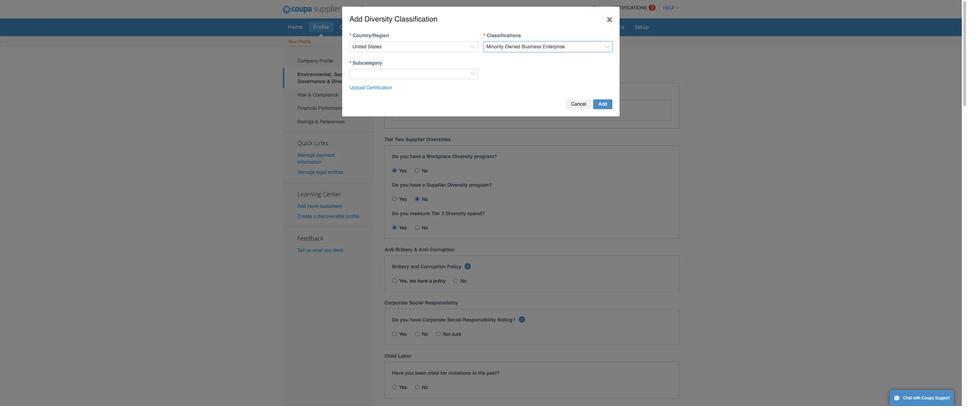 Task type: describe. For each thing, give the bounding box(es) containing it.
1 anti- from the left
[[385, 247, 396, 253]]

yes, we have a policy
[[399, 278, 446, 284]]

risk
[[297, 92, 307, 98]]

payment
[[316, 152, 335, 158]]

in
[[473, 371, 477, 376]]

diversities
[[426, 137, 451, 142]]

add button
[[594, 99, 613, 109]]

0 vertical spatial social
[[409, 300, 424, 306]]

yes for do you have a supplier diversity program?
[[399, 197, 407, 202]]

governance inside environmental, social, governance & diversity
[[297, 79, 326, 84]]

1 vertical spatial social
[[447, 317, 462, 323]]

manage payment information link
[[297, 152, 335, 165]]

additional information image
[[519, 317, 525, 323]]

you inside button
[[324, 248, 332, 253]]

links
[[314, 139, 328, 147]]

been
[[415, 371, 427, 376]]

corporate social responsibility
[[385, 300, 458, 306]]

no for supplier
[[422, 197, 428, 202]]

for
[[441, 371, 447, 376]]

you for do you measure tier 2 diversity spend?
[[400, 211, 409, 216]]

yes for do you have a workplace diversity program?
[[399, 168, 407, 174]]

add more customers link
[[297, 203, 342, 209]]

the
[[478, 371, 486, 376]]

× button
[[600, 6, 620, 31]]

no for 2
[[422, 225, 428, 231]]

environmental, social, governance & diversity link
[[283, 68, 374, 88]]

ons
[[616, 23, 625, 30]]

setup
[[635, 23, 649, 30]]

a for do you have a workplace diversity program?
[[423, 154, 425, 159]]

ratings & references
[[297, 119, 345, 125]]

company profile
[[297, 58, 333, 64]]

tell us what you think
[[297, 248, 344, 253]]

learning
[[297, 190, 321, 198]]

profile
[[346, 214, 359, 219]]

service/time
[[367, 23, 398, 30]]

* for * classifications
[[484, 33, 486, 38]]

0 vertical spatial corruption
[[430, 247, 455, 253]]

have for supplier
[[410, 182, 421, 188]]

0 vertical spatial environmental, social, governance & diversity
[[385, 54, 587, 65]]

0 horizontal spatial responsibility
[[425, 300, 458, 306]]

with
[[914, 396, 921, 401]]

orders
[[339, 23, 356, 30]]

more
[[307, 203, 319, 209]]

you for do you have corporate social responsibility rating?
[[400, 317, 409, 323]]

1 vertical spatial corruption
[[421, 264, 446, 270]]

× dialog
[[342, 6, 620, 117]]

manage payment information
[[297, 152, 335, 165]]

financial performance
[[297, 106, 346, 111]]

quick
[[297, 139, 313, 147]]

classifications for *
[[487, 33, 521, 38]]

financial
[[297, 106, 317, 111]]

social, inside environmental, social, governance & diversity
[[334, 72, 350, 77]]

setup link
[[631, 22, 654, 32]]

* country/region
[[350, 33, 389, 38]]

* subcategory
[[350, 60, 382, 66]]

0 vertical spatial and
[[450, 91, 459, 97]]

legal
[[316, 169, 327, 175]]

you for have you been cited for violations in the past?
[[405, 371, 414, 376]]

us
[[306, 248, 311, 253]]

not sure
[[443, 332, 462, 337]]

center
[[323, 190, 341, 198]]

add-ons
[[604, 23, 625, 30]]

manage legal entities link
[[297, 169, 343, 175]]

company
[[297, 58, 318, 64]]

have for social
[[410, 317, 421, 323]]

no for for
[[422, 385, 428, 390]]

learning center
[[297, 190, 341, 198]]

entities
[[328, 169, 343, 175]]

chat with coupa support button
[[890, 390, 954, 406]]

1 horizontal spatial social,
[[452, 54, 481, 65]]

profile link
[[309, 22, 334, 32]]

customers
[[320, 203, 342, 209]]

create a discoverable profile
[[297, 214, 359, 219]]

do for do you measure tier 2 diversity spend?
[[392, 211, 399, 216]]

home link
[[284, 22, 307, 32]]

rating?
[[498, 317, 516, 323]]

financial performance link
[[283, 102, 374, 115]]

program? for do you have a workplace diversity program?
[[474, 154, 497, 159]]

subcategory
[[353, 60, 382, 66]]

anti-bribery & anti-corruption
[[385, 247, 455, 253]]

spend?
[[468, 211, 485, 216]]

cancel
[[571, 101, 587, 107]]

0 vertical spatial tier
[[385, 137, 393, 142]]

quick links
[[297, 139, 328, 147]]

1 vertical spatial and
[[411, 264, 419, 270]]

information
[[297, 159, 322, 165]]

violations
[[449, 371, 471, 376]]

coupa
[[922, 396, 934, 401]]

certifications
[[460, 91, 491, 97]]

* for * country/region
[[350, 33, 352, 38]]

you for do you have a supplier diversity program?
[[400, 182, 409, 188]]

bribery and corruption policy
[[392, 264, 462, 270]]

chat
[[904, 396, 912, 401]]

do for do you have a workplace diversity program?
[[392, 154, 399, 159]]

service/time sheets
[[367, 23, 416, 30]]

profile for your profile
[[298, 39, 311, 44]]

program? for do you have a supplier diversity program?
[[469, 182, 492, 188]]

1 horizontal spatial supplier
[[406, 137, 425, 142]]

manage legal entities
[[297, 169, 343, 175]]

cited
[[428, 371, 439, 376]]

* classifications
[[484, 33, 521, 38]]

do you measure tier 2 diversity spend?
[[392, 211, 485, 216]]

2 anti- from the left
[[419, 247, 430, 253]]

tell
[[297, 248, 305, 253]]

4 yes from the top
[[399, 332, 407, 337]]

sheets
[[399, 23, 416, 30]]

create
[[297, 214, 312, 219]]

1 vertical spatial tier
[[431, 211, 440, 216]]

ratings & references link
[[283, 115, 374, 128]]

0 horizontal spatial environmental, social, governance & diversity
[[297, 72, 352, 84]]

orders link
[[335, 22, 361, 32]]



Task type: locate. For each thing, give the bounding box(es) containing it.
2 yes from the top
[[399, 197, 407, 202]]

None radio
[[454, 279, 458, 283], [392, 385, 397, 390], [454, 279, 458, 283], [392, 385, 397, 390]]

do for do you have corporate social responsibility rating?
[[392, 317, 399, 323]]

2 vertical spatial add
[[297, 203, 306, 209]]

&
[[540, 54, 546, 65], [427, 74, 431, 80], [327, 79, 330, 84], [308, 92, 312, 98], [315, 119, 319, 125], [414, 247, 418, 253]]

1 horizontal spatial and
[[450, 91, 459, 97]]

add up "create"
[[297, 203, 306, 209]]

upload certification button
[[350, 84, 392, 91]]

1 vertical spatial bribery
[[392, 264, 409, 270]]

a up measure
[[423, 182, 425, 188]]

yes for have you been cited for violations in the past?
[[399, 385, 407, 390]]

diversity classifications and certifications
[[392, 91, 491, 97]]

environmental, social, governance & diversity down * classifications
[[385, 54, 587, 65]]

0 horizontal spatial environmental,
[[297, 72, 333, 77]]

coupa supplier portal image
[[278, 1, 367, 18]]

0 vertical spatial add
[[350, 15, 363, 23]]

a left the policy
[[429, 278, 432, 284]]

classifications for diversity
[[414, 91, 449, 97]]

5 yes from the top
[[399, 385, 407, 390]]

you for do you have a workplace diversity program?
[[400, 154, 409, 159]]

0 horizontal spatial classifications
[[414, 91, 449, 97]]

tier two supplier diversities
[[385, 137, 451, 142]]

classifications
[[487, 33, 521, 38], [414, 91, 449, 97]]

0 vertical spatial corporate
[[385, 300, 408, 306]]

profile up environmental, social, governance & diversity link
[[320, 58, 333, 64]]

chat with coupa support
[[904, 396, 950, 401]]

you
[[400, 154, 409, 159], [400, 182, 409, 188], [400, 211, 409, 216], [324, 248, 332, 253], [400, 317, 409, 323], [405, 371, 414, 376]]

0 vertical spatial classifications
[[487, 33, 521, 38]]

do you have corporate social responsibility rating?
[[392, 317, 516, 323]]

risk & compliance link
[[283, 88, 374, 102]]

home
[[288, 23, 303, 30]]

0 horizontal spatial governance
[[297, 79, 326, 84]]

a for yes, we have a policy
[[429, 278, 432, 284]]

certification
[[366, 85, 392, 90]]

have down tier two supplier diversities
[[410, 154, 421, 159]]

policy
[[447, 264, 462, 270]]

corporate up not
[[423, 317, 446, 323]]

add diversity classification
[[350, 15, 438, 23]]

tier left 2 at the left of the page
[[431, 211, 440, 216]]

1 vertical spatial classifications
[[414, 91, 449, 97]]

3 do from the top
[[392, 211, 399, 216]]

supplier diversity & inclusion
[[385, 74, 454, 80]]

0 vertical spatial supplier
[[385, 74, 404, 80]]

not
[[443, 332, 451, 337]]

1 vertical spatial responsibility
[[463, 317, 496, 323]]

2
[[442, 211, 444, 216]]

additional information image
[[465, 263, 471, 270]]

tier
[[385, 137, 393, 142], [431, 211, 440, 216]]

1 vertical spatial corporate
[[423, 317, 446, 323]]

discoverable
[[317, 214, 345, 219]]

country/region
[[353, 33, 389, 38]]

2 do from the top
[[392, 182, 399, 188]]

0 vertical spatial bribery
[[396, 247, 413, 253]]

do for do you have a supplier diversity program?
[[392, 182, 399, 188]]

measure
[[410, 211, 430, 216]]

profile for company profile
[[320, 58, 333, 64]]

1 vertical spatial profile
[[298, 39, 311, 44]]

social, up inclusion
[[452, 54, 481, 65]]

0 horizontal spatial add
[[297, 203, 306, 209]]

0 horizontal spatial social,
[[334, 72, 350, 77]]

profile right your
[[298, 39, 311, 44]]

yes for do you measure tier 2 diversity spend?
[[399, 225, 407, 231]]

social,
[[452, 54, 481, 65], [334, 72, 350, 77]]

environmental, social, governance & diversity up compliance
[[297, 72, 352, 84]]

1 horizontal spatial governance
[[484, 54, 537, 65]]

create a discoverable profile link
[[297, 214, 359, 219]]

no left not
[[422, 332, 428, 337]]

social
[[409, 300, 424, 306], [447, 317, 462, 323]]

add up orders
[[350, 15, 363, 23]]

1 horizontal spatial responsibility
[[463, 317, 496, 323]]

compliance
[[313, 92, 339, 98]]

0 vertical spatial profile
[[313, 23, 329, 30]]

inclusion
[[432, 74, 454, 80]]

manage up information
[[297, 152, 315, 158]]

2 vertical spatial profile
[[320, 58, 333, 64]]

no
[[422, 168, 428, 174], [422, 197, 428, 202], [422, 225, 428, 231], [461, 278, 467, 284], [422, 332, 428, 337], [422, 385, 428, 390]]

governance up risk & compliance
[[297, 79, 326, 84]]

no down workplace
[[422, 168, 428, 174]]

2 horizontal spatial supplier
[[427, 182, 446, 188]]

manage down information
[[297, 169, 315, 175]]

0 horizontal spatial anti-
[[385, 247, 396, 253]]

do
[[392, 154, 399, 159], [392, 182, 399, 188], [392, 211, 399, 216], [392, 317, 399, 323]]

add right cancel
[[599, 101, 607, 107]]

add for add more customers
[[297, 203, 306, 209]]

anti-
[[385, 247, 396, 253], [419, 247, 430, 253]]

0 vertical spatial program?
[[474, 154, 497, 159]]

0 vertical spatial manage
[[297, 152, 315, 158]]

bribery up yes,
[[392, 264, 409, 270]]

0 vertical spatial responsibility
[[425, 300, 458, 306]]

bribery
[[396, 247, 413, 253], [392, 264, 409, 270]]

1 vertical spatial supplier
[[406, 137, 425, 142]]

2 horizontal spatial add
[[599, 101, 607, 107]]

1 horizontal spatial corporate
[[423, 317, 446, 323]]

and up we
[[411, 264, 419, 270]]

environmental,
[[385, 54, 450, 65], [297, 72, 333, 77]]

0 vertical spatial social,
[[452, 54, 481, 65]]

add-
[[604, 23, 616, 30]]

and down inclusion
[[450, 91, 459, 97]]

responsibility left rating?
[[463, 317, 496, 323]]

cancel button
[[566, 99, 592, 109]]

environmental, up supplier diversity & inclusion
[[385, 54, 450, 65]]

child
[[385, 354, 397, 359]]

two
[[395, 137, 404, 142]]

labor
[[398, 354, 412, 359]]

1 yes from the top
[[399, 168, 407, 174]]

1 horizontal spatial anti-
[[419, 247, 430, 253]]

add for add
[[599, 101, 607, 107]]

a left workplace
[[423, 154, 425, 159]]

1 vertical spatial manage
[[297, 169, 315, 175]]

ratings
[[297, 119, 314, 125]]

yes,
[[399, 278, 408, 284]]

supplier right two
[[406, 137, 425, 142]]

1 vertical spatial governance
[[297, 79, 326, 84]]

do you have a workplace diversity program?
[[392, 154, 497, 159]]

think
[[333, 248, 344, 253]]

have right we
[[417, 278, 428, 284]]

supplier up do you measure tier 2 diversity spend? at the bottom of page
[[427, 182, 446, 188]]

1 horizontal spatial tier
[[431, 211, 440, 216]]

no down been
[[422, 385, 428, 390]]

responsibility
[[425, 300, 458, 306], [463, 317, 496, 323]]

we
[[410, 278, 416, 284]]

0 horizontal spatial corporate
[[385, 300, 408, 306]]

performance
[[318, 106, 346, 111]]

1 horizontal spatial social
[[447, 317, 462, 323]]

no up measure
[[422, 197, 428, 202]]

diversity
[[365, 15, 393, 23], [549, 54, 587, 65], [405, 74, 426, 80], [332, 79, 352, 84], [392, 91, 413, 97], [453, 154, 473, 159], [447, 182, 468, 188], [446, 211, 466, 216]]

1 manage from the top
[[297, 152, 315, 158]]

4 do from the top
[[392, 317, 399, 323]]

1 vertical spatial environmental, social, governance & diversity
[[297, 72, 352, 84]]

responsibility up do you have corporate social responsibility rating?
[[425, 300, 458, 306]]

* for * subcategory
[[350, 60, 352, 66]]

add inside add button
[[599, 101, 607, 107]]

have for policy
[[417, 278, 428, 284]]

service/time sheets link
[[362, 22, 420, 32]]

what
[[313, 248, 323, 253]]

your profile link
[[288, 38, 312, 47]]

social, down the company profile link
[[334, 72, 350, 77]]

have you been cited for violations in the past?
[[392, 371, 500, 376]]

1 vertical spatial environmental,
[[297, 72, 333, 77]]

diversity inside × dialog
[[365, 15, 393, 23]]

have
[[410, 154, 421, 159], [410, 182, 421, 188], [417, 278, 428, 284], [410, 317, 421, 323]]

environmental, social, governance & diversity
[[385, 54, 587, 65], [297, 72, 352, 84]]

0 horizontal spatial tier
[[385, 137, 393, 142]]

1 horizontal spatial environmental,
[[385, 54, 450, 65]]

tell us what you think button
[[297, 247, 344, 254]]

0 vertical spatial environmental,
[[385, 54, 450, 65]]

add for add diversity classification
[[350, 15, 363, 23]]

have down corporate social responsibility
[[410, 317, 421, 323]]

social up not sure
[[447, 317, 462, 323]]

None radio
[[392, 168, 397, 173], [415, 168, 420, 173], [392, 197, 397, 202], [415, 197, 420, 202], [392, 226, 397, 230], [415, 226, 420, 230], [392, 279, 397, 283], [392, 332, 397, 336], [415, 332, 420, 336], [436, 332, 441, 336], [415, 385, 420, 390], [392, 168, 397, 173], [415, 168, 420, 173], [392, 197, 397, 202], [415, 197, 420, 202], [392, 226, 397, 230], [415, 226, 420, 230], [392, 279, 397, 283], [392, 332, 397, 336], [415, 332, 420, 336], [436, 332, 441, 336], [415, 385, 420, 390]]

1 horizontal spatial add
[[350, 15, 363, 23]]

feedback
[[297, 234, 323, 243]]

0 horizontal spatial supplier
[[385, 74, 404, 80]]

no down additional information image
[[461, 278, 467, 284]]

have up measure
[[410, 182, 421, 188]]

do you have a supplier diversity program?
[[392, 182, 492, 188]]

tier left two
[[385, 137, 393, 142]]

a right "create"
[[313, 214, 316, 219]]

no for workplace
[[422, 168, 428, 174]]

1 horizontal spatial environmental, social, governance & diversity
[[385, 54, 587, 65]]

classification
[[395, 15, 438, 23]]

manage inside "manage payment information"
[[297, 152, 315, 158]]

0 horizontal spatial and
[[411, 264, 419, 270]]

manage for manage payment information
[[297, 152, 315, 158]]

1 vertical spatial add
[[599, 101, 607, 107]]

2 vertical spatial supplier
[[427, 182, 446, 188]]

add-ons link
[[600, 22, 629, 32]]

bribery up bribery and corruption policy
[[396, 247, 413, 253]]

classifications inside × dialog
[[487, 33, 521, 38]]

child labor
[[385, 354, 412, 359]]

governance down * classifications
[[484, 54, 537, 65]]

add more customers
[[297, 203, 342, 209]]

profile down coupa supplier portal image
[[313, 23, 329, 30]]

supplier up certification on the left of the page
[[385, 74, 404, 80]]

no down measure
[[422, 225, 428, 231]]

2 manage from the top
[[297, 169, 315, 175]]

upload certification
[[350, 85, 392, 90]]

corporate down yes,
[[385, 300, 408, 306]]

profile
[[313, 23, 329, 30], [298, 39, 311, 44], [320, 58, 333, 64]]

corruption
[[430, 247, 455, 253], [421, 264, 446, 270]]

0 vertical spatial governance
[[484, 54, 537, 65]]

1 horizontal spatial classifications
[[487, 33, 521, 38]]

social down we
[[409, 300, 424, 306]]

1 vertical spatial social,
[[334, 72, 350, 77]]

environmental, down company profile
[[297, 72, 333, 77]]

risk & compliance
[[297, 92, 339, 98]]

a for do you have a supplier diversity program?
[[423, 182, 425, 188]]

1 vertical spatial program?
[[469, 182, 492, 188]]

policy
[[433, 278, 446, 284]]

have for workplace
[[410, 154, 421, 159]]

environmental, inside environmental, social, governance & diversity
[[297, 72, 333, 77]]

1 do from the top
[[392, 154, 399, 159]]

manage for manage legal entities
[[297, 169, 315, 175]]

0 horizontal spatial social
[[409, 300, 424, 306]]

upload
[[350, 85, 365, 90]]

sure
[[452, 332, 462, 337]]

3 yes from the top
[[399, 225, 407, 231]]



Task type: vqa. For each thing, say whether or not it's contained in the screenshot.
Do you have a Workplace Diversity program? at top
yes



